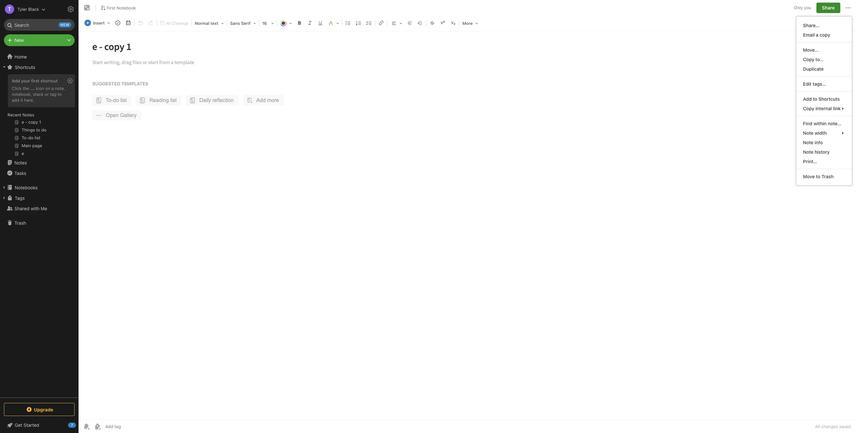 Task type: describe. For each thing, give the bounding box(es) containing it.
move to trash link
[[797, 172, 852, 181]]

notes inside group
[[23, 112, 34, 118]]

sans serif
[[230, 21, 251, 26]]

trash inside "link"
[[822, 174, 834, 179]]

numbered list image
[[354, 18, 363, 28]]

More field
[[460, 18, 481, 28]]

tasks
[[14, 170, 26, 176]]

note info link
[[797, 138, 852, 147]]

text
[[211, 21, 219, 26]]

new search field
[[9, 19, 71, 31]]

here.
[[24, 98, 34, 103]]

you
[[805, 5, 812, 10]]

normal text
[[195, 21, 219, 26]]

started
[[24, 423, 39, 428]]

print…
[[804, 159, 818, 164]]

notebooks
[[15, 185, 38, 190]]

duplicate
[[804, 66, 824, 72]]

group containing add your first shortcut
[[0, 72, 78, 160]]

tags button
[[0, 193, 78, 203]]

find within note… link
[[797, 119, 852, 128]]

Font family field
[[228, 18, 258, 28]]

notebook
[[117, 5, 136, 10]]

expand tags image
[[2, 196, 7, 201]]

copy internal link
[[804, 106, 841, 111]]

copy for copy internal link
[[804, 106, 815, 111]]

notebooks link
[[0, 182, 78, 193]]

share
[[823, 5, 835, 10]]

share…
[[804, 23, 820, 28]]

recent notes
[[8, 112, 34, 118]]

move to trash
[[804, 174, 834, 179]]

copy internal link link
[[797, 104, 852, 113]]

share… link
[[797, 21, 852, 30]]

notes link
[[0, 158, 78, 168]]

note for note history
[[804, 149, 814, 155]]

insert
[[93, 20, 105, 26]]

Search text field
[[9, 19, 70, 31]]

stack
[[33, 92, 44, 97]]

a inside icon on a note, notebook, stack or tag to add it here.
[[51, 86, 54, 91]]

tyler
[[17, 6, 27, 12]]

get
[[15, 423, 22, 428]]

add
[[12, 98, 19, 103]]

changes
[[822, 424, 839, 430]]

new
[[14, 37, 24, 43]]

tag
[[50, 92, 56, 97]]

the
[[23, 86, 29, 91]]

find within note…
[[804, 121, 842, 126]]

on
[[45, 86, 50, 91]]

sans
[[230, 21, 240, 26]]

add to shortcuts link
[[797, 94, 852, 104]]

link
[[834, 106, 841, 111]]

Alignment field
[[388, 18, 405, 28]]

settings image
[[67, 5, 75, 13]]

with
[[31, 206, 39, 211]]

email a copy link
[[797, 30, 852, 40]]

tasks button
[[0, 168, 78, 178]]

copy to… link
[[797, 55, 852, 64]]

Insert field
[[83, 18, 112, 28]]

add for add to shortcuts
[[804, 96, 812, 102]]

info
[[815, 140, 823, 145]]

note,
[[55, 86, 65, 91]]

move… link
[[797, 45, 852, 55]]

notebook,
[[12, 92, 32, 97]]

black
[[28, 6, 39, 12]]

shortcuts button
[[0, 62, 78, 72]]

home
[[14, 54, 27, 59]]

shared with me
[[14, 206, 47, 211]]

Font size field
[[260, 18, 276, 28]]

indent image
[[405, 18, 415, 28]]

edit tags…
[[804, 81, 827, 87]]

tags…
[[813, 81, 827, 87]]

serif
[[241, 21, 251, 26]]

subscript image
[[449, 18, 458, 28]]

note for note info
[[804, 140, 814, 145]]

email a copy
[[804, 32, 831, 38]]

to for add
[[814, 96, 818, 102]]

dropdown list menu
[[797, 21, 852, 181]]

calendar event image
[[124, 18, 133, 28]]

copy for copy to…
[[804, 57, 815, 62]]

shortcut
[[40, 78, 58, 84]]

get started
[[15, 423, 39, 428]]

more
[[463, 21, 473, 26]]

Note Editor text field
[[79, 31, 857, 420]]

superscript image
[[438, 18, 448, 28]]

1 vertical spatial notes
[[14, 160, 27, 166]]

shortcuts inside button
[[15, 64, 35, 70]]



Task type: locate. For each thing, give the bounding box(es) containing it.
0 horizontal spatial a
[[51, 86, 54, 91]]

0 vertical spatial trash
[[822, 174, 834, 179]]

2 vertical spatial note
[[804, 149, 814, 155]]

1 horizontal spatial trash
[[822, 174, 834, 179]]

1 horizontal spatial a
[[817, 32, 819, 38]]

new button
[[4, 34, 75, 46]]

click the ...
[[12, 86, 35, 91]]

note width
[[804, 130, 827, 136]]

click to collapse image
[[76, 421, 81, 429]]

email
[[804, 32, 815, 38]]

note left info
[[804, 140, 814, 145]]

trash link
[[0, 218, 78, 228]]

to…
[[816, 57, 824, 62]]

recent
[[8, 112, 21, 118]]

note history
[[804, 149, 830, 155]]

add a reminder image
[[83, 423, 90, 431]]

note for note width
[[804, 130, 814, 136]]

tree containing home
[[0, 51, 79, 398]]

all
[[816, 424, 821, 430]]

0 horizontal spatial trash
[[14, 220, 26, 226]]

trash down shared
[[14, 220, 26, 226]]

shortcuts down home
[[15, 64, 35, 70]]

to right move
[[817, 174, 821, 179]]

group
[[0, 72, 78, 160]]

tyler black
[[17, 6, 39, 12]]

shortcuts up "copy internal link" field
[[819, 96, 840, 102]]

insert link image
[[377, 18, 386, 28]]

Account field
[[0, 3, 46, 16]]

new
[[60, 23, 69, 27]]

0 vertical spatial copy
[[804, 57, 815, 62]]

notes up tasks
[[14, 160, 27, 166]]

to inside "link"
[[817, 174, 821, 179]]

only
[[794, 5, 803, 10]]

strikethrough image
[[428, 18, 437, 28]]

1 vertical spatial trash
[[14, 220, 26, 226]]

first notebook
[[107, 5, 136, 10]]

add down edit
[[804, 96, 812, 102]]

to up copy internal link
[[814, 96, 818, 102]]

move
[[804, 174, 815, 179]]

upgrade
[[34, 407, 53, 413]]

2 copy from the top
[[804, 106, 815, 111]]

0 vertical spatial notes
[[23, 112, 34, 118]]

within
[[814, 121, 827, 126]]

0 vertical spatial shortcuts
[[15, 64, 35, 70]]

home link
[[0, 51, 79, 62]]

expand notebooks image
[[2, 185, 7, 190]]

print… link
[[797, 157, 852, 166]]

1 vertical spatial shortcuts
[[819, 96, 840, 102]]

checklist image
[[365, 18, 374, 28]]

to down the note,
[[58, 92, 62, 97]]

1 horizontal spatial shortcuts
[[819, 96, 840, 102]]

note down find
[[804, 130, 814, 136]]

Highlight field
[[326, 18, 342, 28]]

0 vertical spatial add
[[12, 78, 20, 84]]

copy left internal
[[804, 106, 815, 111]]

trash
[[822, 174, 834, 179], [14, 220, 26, 226]]

2 note from the top
[[804, 140, 814, 145]]

width
[[815, 130, 827, 136]]

saved
[[840, 424, 851, 430]]

a inside "link"
[[817, 32, 819, 38]]

3 note from the top
[[804, 149, 814, 155]]

first notebook button
[[99, 3, 138, 12]]

bold image
[[295, 18, 304, 28]]

italic image
[[306, 18, 315, 28]]

add inside dropdown list menu
[[804, 96, 812, 102]]

16
[[262, 21, 267, 26]]

to inside icon on a note, notebook, stack or tag to add it here.
[[58, 92, 62, 97]]

1 vertical spatial note
[[804, 140, 814, 145]]

add your first shortcut
[[12, 78, 58, 84]]

copy down move… at the right of page
[[804, 57, 815, 62]]

find
[[804, 121, 813, 126]]

1 copy from the top
[[804, 57, 815, 62]]

to for move
[[817, 174, 821, 179]]

note
[[804, 130, 814, 136], [804, 140, 814, 145], [804, 149, 814, 155]]

Help and Learning task checklist field
[[0, 420, 79, 431]]

Copy internal link field
[[797, 104, 852, 113]]

shared with me link
[[0, 203, 78, 214]]

add tag image
[[94, 423, 102, 431]]

add inside group
[[12, 78, 20, 84]]

move…
[[804, 47, 819, 53]]

note width link
[[797, 128, 852, 138]]

copy
[[820, 32, 831, 38]]

...
[[30, 86, 35, 91]]

1 vertical spatial a
[[51, 86, 54, 91]]

click
[[12, 86, 22, 91]]

a
[[817, 32, 819, 38], [51, 86, 54, 91]]

edit tags… link
[[797, 79, 852, 89]]

notes right the recent
[[23, 112, 34, 118]]

copy to…
[[804, 57, 824, 62]]

note…
[[828, 121, 842, 126]]

task image
[[113, 18, 122, 28]]

your
[[21, 78, 30, 84]]

copy
[[804, 57, 815, 62], [804, 106, 815, 111]]

note history link
[[797, 147, 852, 157]]

me
[[41, 206, 47, 211]]

note inside field
[[804, 130, 814, 136]]

duplicate link
[[797, 64, 852, 74]]

bulleted list image
[[344, 18, 353, 28]]

icon
[[36, 86, 44, 91]]

Note width field
[[797, 128, 852, 138]]

More actions field
[[845, 3, 853, 13]]

icon on a note, notebook, stack or tag to add it here.
[[12, 86, 65, 103]]

Add tag field
[[105, 424, 154, 430]]

expand note image
[[83, 4, 91, 12]]

0 vertical spatial note
[[804, 130, 814, 136]]

underline image
[[316, 18, 325, 28]]

1 vertical spatial copy
[[804, 106, 815, 111]]

copy inside "link"
[[804, 106, 815, 111]]

outdent image
[[416, 18, 425, 28]]

note info
[[804, 140, 823, 145]]

Heading level field
[[193, 18, 226, 28]]

all changes saved
[[816, 424, 851, 430]]

add for add your first shortcut
[[12, 78, 20, 84]]

0 horizontal spatial shortcuts
[[15, 64, 35, 70]]

1 vertical spatial add
[[804, 96, 812, 102]]

history
[[815, 149, 830, 155]]

a left copy
[[817, 32, 819, 38]]

share button
[[817, 3, 841, 13]]

edit
[[804, 81, 812, 87]]

shared
[[14, 206, 29, 211]]

Font color field
[[278, 18, 294, 28]]

add up click
[[12, 78, 20, 84]]

trash down print… link
[[822, 174, 834, 179]]

1 horizontal spatial add
[[804, 96, 812, 102]]

it
[[20, 98, 23, 103]]

more actions image
[[845, 4, 853, 12]]

shortcuts inside dropdown list menu
[[819, 96, 840, 102]]

first
[[107, 5, 115, 10]]

add
[[12, 78, 20, 84], [804, 96, 812, 102]]

add to shortcuts
[[804, 96, 840, 102]]

1 note from the top
[[804, 130, 814, 136]]

first
[[31, 78, 39, 84]]

7
[[71, 423, 73, 428]]

a right on
[[51, 86, 54, 91]]

internal
[[816, 106, 833, 111]]

note up print…
[[804, 149, 814, 155]]

note window element
[[79, 0, 857, 434]]

0 horizontal spatial add
[[12, 78, 20, 84]]

only you
[[794, 5, 812, 10]]

0 vertical spatial a
[[817, 32, 819, 38]]

normal
[[195, 21, 210, 26]]

tree
[[0, 51, 79, 398]]



Task type: vqa. For each thing, say whether or not it's contained in the screenshot.
on
yes



